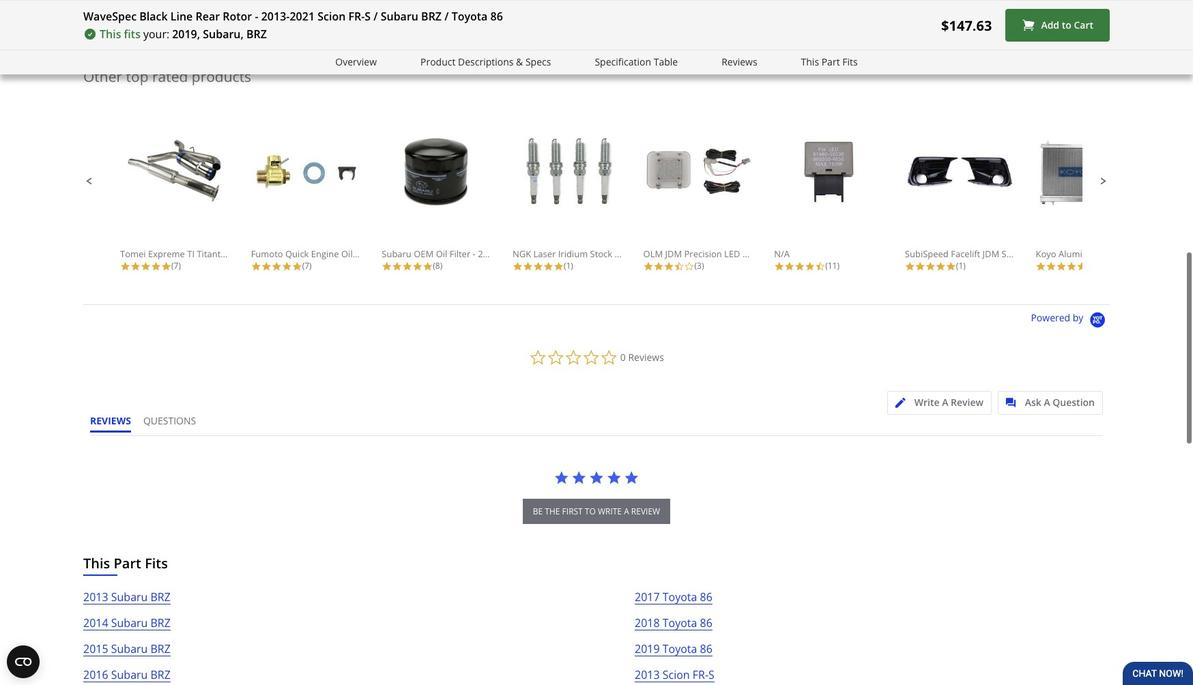 Task type: describe. For each thing, give the bounding box(es) containing it.
toyota for 2017
[[663, 590, 698, 605]]

powered
[[1032, 311, 1071, 324]]

3 total reviews element for racing
[[1036, 260, 1146, 272]]

drain
[[355, 248, 378, 260]]

2015 subaru brz link
[[83, 640, 171, 666]]

n/a
[[775, 248, 790, 260]]

0 horizontal spatial scion
[[318, 9, 346, 24]]

table
[[654, 55, 678, 68]]

descriptions
[[458, 55, 514, 68]]

...
[[1174, 248, 1181, 260]]

1 total reviews element for laser
[[513, 260, 622, 272]]

0 vertical spatial this part fits
[[801, 55, 858, 68]]

other top rated products
[[83, 67, 251, 86]]

koyo aluminum racing radiator -...
[[1036, 248, 1181, 260]]

(3) for precision
[[695, 260, 704, 272]]

gate...
[[758, 248, 785, 260]]

n/a link
[[775, 135, 884, 260]]

overview link
[[336, 55, 377, 70]]

product descriptions & specs link
[[421, 55, 551, 70]]

fumoto quick engine oil drain valve... link
[[251, 135, 409, 260]]

add
[[1042, 19, 1060, 32]]

2019,
[[172, 27, 200, 42]]

0 horizontal spatial part
[[114, 554, 141, 573]]

2015
[[83, 642, 108, 657]]

2013 for 2013 subaru brz
[[83, 590, 108, 605]]

2017
[[635, 590, 660, 605]]

expreme
[[148, 248, 185, 260]]

overview
[[336, 55, 377, 68]]

rated
[[152, 67, 188, 86]]

reviews link
[[722, 55, 758, 70]]

ngk
[[513, 248, 531, 260]]

brz for 2015 subaru brz
[[151, 642, 171, 657]]

1 vertical spatial this part fits
[[83, 554, 168, 573]]

quick
[[285, 248, 309, 260]]

laser
[[534, 248, 556, 260]]

rear
[[196, 9, 220, 24]]

heat
[[615, 248, 635, 260]]

1 oil from the left
[[341, 248, 353, 260]]

cart
[[1075, 19, 1094, 32]]

2016 subaru brz link
[[83, 666, 171, 686]]

review
[[632, 506, 661, 517]]

olm
[[644, 248, 663, 260]]

2014 subaru brz link
[[83, 614, 171, 640]]

top
[[126, 67, 149, 86]]

toyota up product descriptions & specs
[[452, 9, 488, 24]]

black
[[139, 9, 168, 24]]

your:
[[143, 27, 169, 42]]

tomei expreme ti titantium cat-back...
[[120, 248, 282, 260]]

iridium
[[558, 248, 588, 260]]

subaru for 2015 subaru brz
[[111, 642, 148, 657]]

2018 toyota 86
[[635, 616, 713, 631]]

led
[[725, 248, 741, 260]]

olm jdm precision led lift gate... link
[[644, 135, 785, 260]]

drl
[[1024, 248, 1041, 260]]

oem
[[414, 248, 434, 260]]

2014
[[83, 616, 108, 631]]

the
[[545, 506, 560, 517]]

specification table link
[[595, 55, 678, 70]]

style
[[1002, 248, 1022, 260]]

this fits your: 2019, subaru, brz
[[100, 27, 267, 42]]

0 horizontal spatial fr-
[[349, 9, 365, 24]]

other
[[83, 67, 122, 86]]

review
[[951, 396, 984, 409]]

wavespec
[[83, 9, 137, 24]]

2021
[[290, 9, 315, 24]]

2019
[[635, 642, 660, 657]]

subaru for 2016 subaru brz
[[111, 668, 148, 683]]

a for ask
[[1044, 396, 1051, 409]]

1 vertical spatial this
[[801, 55, 820, 68]]

powered by link
[[1032, 311, 1110, 329]]

tomei expreme ti titantium cat-back... link
[[120, 135, 282, 260]]

by
[[1073, 311, 1084, 324]]

brz for 2016 subaru brz
[[151, 668, 171, 683]]

ask a question
[[1026, 396, 1095, 409]]

subaru,
[[203, 27, 244, 42]]

aluminum
[[1059, 248, 1102, 260]]

stock
[[590, 248, 613, 260]]

1 horizontal spatial fr-
[[693, 668, 709, 683]]

write
[[598, 506, 622, 517]]

oil inside 'link'
[[436, 248, 448, 260]]

1 vertical spatial s
[[709, 668, 715, 683]]

tab list containing reviews
[[90, 414, 208, 436]]

a
[[624, 506, 629, 517]]

open widget image
[[7, 646, 40, 679]]

(1) for facelift
[[957, 260, 966, 272]]

products
[[192, 67, 251, 86]]

7 total reviews element for expreme
[[120, 260, 229, 272]]

ngk laser iridium stock heat range...
[[513, 248, 670, 260]]

brz for 2013 subaru brz
[[151, 590, 171, 605]]

2013-
[[261, 9, 290, 24]]

tomei
[[120, 248, 146, 260]]

reviews
[[90, 414, 131, 427]]

toyota for 2019
[[663, 642, 698, 657]]

fits inside this part fits link
[[843, 55, 858, 68]]

cat-
[[239, 248, 256, 260]]



Task type: vqa. For each thing, say whether or not it's contained in the screenshot.
second helpful? from the bottom of the tab panel containing B
no



Task type: locate. For each thing, give the bounding box(es) containing it.
(3) left racing
[[1088, 260, 1097, 272]]

rotor
[[223, 9, 252, 24]]

write no frame image
[[896, 398, 913, 408]]

86
[[491, 9, 503, 24], [700, 590, 713, 605], [700, 616, 713, 631], [700, 642, 713, 657]]

86 for 2018 toyota 86
[[700, 616, 713, 631]]

- for subaru
[[473, 248, 476, 260]]

a inside dropdown button
[[1044, 396, 1051, 409]]

0 horizontal spatial reviews
[[629, 351, 664, 364]]

fr-
[[349, 9, 365, 24], [693, 668, 709, 683]]

0 horizontal spatial 1 total reviews element
[[513, 260, 622, 272]]

empty star image
[[685, 261, 695, 272]]

11 total reviews element
[[775, 260, 884, 272]]

add to cart button
[[1006, 9, 1110, 42]]

86 down 2017 toyota 86 link
[[700, 616, 713, 631]]

oil right oem on the top
[[436, 248, 448, 260]]

1 a from the left
[[943, 396, 949, 409]]

1 horizontal spatial (7)
[[302, 260, 312, 272]]

2 horizontal spatial -
[[1171, 248, 1174, 260]]

2 jdm from the left
[[983, 248, 1000, 260]]

1 / from the left
[[374, 9, 378, 24]]

star image
[[120, 261, 130, 272], [141, 261, 151, 272], [251, 261, 261, 272], [272, 261, 282, 272], [292, 261, 302, 272], [382, 261, 392, 272], [392, 261, 402, 272], [402, 261, 413, 272], [413, 261, 423, 272], [513, 261, 523, 272], [554, 261, 564, 272], [644, 261, 654, 272], [775, 261, 785, 272], [936, 261, 946, 272], [1057, 261, 1067, 272], [1067, 261, 1077, 272], [554, 470, 569, 485], [624, 470, 639, 485]]

(8)
[[433, 260, 443, 272]]

1 vertical spatial fits
[[145, 554, 168, 573]]

half star image
[[816, 261, 826, 272]]

brz for 2014 subaru brz
[[151, 616, 171, 631]]

0 horizontal spatial 2013
[[83, 590, 108, 605]]

1 1 total reviews element from the left
[[513, 260, 622, 272]]

subaru inside 'link'
[[382, 248, 412, 260]]

to right first
[[585, 506, 596, 517]]

2013 subaru brz link
[[83, 589, 171, 614]]

1 horizontal spatial (3)
[[1088, 260, 1097, 272]]

1 horizontal spatial reviews
[[722, 55, 758, 68]]

1 jdm from the left
[[666, 248, 682, 260]]

+...
[[1043, 248, 1055, 260]]

2019 toyota 86 link
[[635, 640, 713, 666]]

toyota
[[452, 9, 488, 24], [663, 590, 698, 605], [663, 616, 698, 631], [663, 642, 698, 657]]

scion down 2019 toyota 86 link
[[663, 668, 690, 683]]

3 total reviews element for precision
[[644, 260, 753, 272]]

0 horizontal spatial a
[[943, 396, 949, 409]]

oil
[[341, 248, 353, 260], [436, 248, 448, 260]]

-
[[255, 9, 259, 24], [473, 248, 476, 260], [1171, 248, 1174, 260]]

fr- down 2019 toyota 86 link
[[693, 668, 709, 683]]

1 horizontal spatial /
[[445, 9, 449, 24]]

1 horizontal spatial oil
[[436, 248, 448, 260]]

2 oil from the left
[[436, 248, 448, 260]]

1 horizontal spatial scion
[[663, 668, 690, 683]]

to
[[1062, 19, 1072, 32], [585, 506, 596, 517]]

lift
[[743, 248, 756, 260]]

1 7 total reviews element from the left
[[120, 260, 229, 272]]

2019 toyota 86
[[635, 642, 713, 657]]

86 down 2018 toyota 86 link
[[700, 642, 713, 657]]

1 horizontal spatial -
[[473, 248, 476, 260]]

s down 2019 toyota 86 link
[[709, 668, 715, 683]]

- inside 'link'
[[473, 248, 476, 260]]

engine
[[311, 248, 339, 260]]

0 horizontal spatial to
[[585, 506, 596, 517]]

0 horizontal spatial (3)
[[695, 260, 704, 272]]

0 vertical spatial reviews
[[722, 55, 758, 68]]

0 vertical spatial 2013
[[83, 590, 108, 605]]

brz down 2014 subaru brz link
[[151, 642, 171, 657]]

oil left drain
[[341, 248, 353, 260]]

1 horizontal spatial 3 total reviews element
[[1036, 260, 1146, 272]]

2013 down 2019
[[635, 668, 660, 683]]

1 3 total reviews element from the left
[[644, 260, 753, 272]]

a for write
[[943, 396, 949, 409]]

0 vertical spatial scion
[[318, 9, 346, 24]]

1 horizontal spatial fits
[[843, 55, 858, 68]]

precision
[[685, 248, 722, 260]]

0 vertical spatial fits
[[843, 55, 858, 68]]

1 vertical spatial fr-
[[693, 668, 709, 683]]

subaru for 2014 subaru brz
[[111, 616, 148, 631]]

this part fits link
[[801, 55, 858, 70]]

1 (7) from the left
[[171, 260, 181, 272]]

0 horizontal spatial -
[[255, 9, 259, 24]]

s
[[365, 9, 371, 24], [709, 668, 715, 683]]

1 horizontal spatial 7 total reviews element
[[251, 260, 360, 272]]

(1) right 'subispeed'
[[957, 260, 966, 272]]

2 / from the left
[[445, 9, 449, 24]]

specification table
[[595, 55, 678, 68]]

2013 scion fr-s
[[635, 668, 715, 683]]

0 reviews
[[621, 351, 664, 364]]

fr- up overview
[[349, 9, 365, 24]]

2024...
[[501, 248, 529, 260]]

star image
[[130, 261, 141, 272], [151, 261, 161, 272], [161, 261, 171, 272], [261, 261, 272, 272], [282, 261, 292, 272], [423, 261, 433, 272], [523, 261, 533, 272], [533, 261, 544, 272], [544, 261, 554, 272], [654, 261, 664, 272], [664, 261, 674, 272], [785, 261, 795, 272], [795, 261, 805, 272], [805, 261, 816, 272], [905, 261, 916, 272], [916, 261, 926, 272], [926, 261, 936, 272], [946, 261, 957, 272], [1036, 261, 1047, 272], [1047, 261, 1057, 272], [1077, 261, 1088, 272], [572, 470, 587, 485], [589, 470, 604, 485], [607, 470, 622, 485]]

/ up product at the top
[[445, 9, 449, 24]]

(1) right laser
[[564, 260, 574, 272]]

subispeed facelift jdm style drl +...
[[905, 248, 1055, 260]]

brz down 2013 subaru brz link
[[151, 616, 171, 631]]

0 horizontal spatial fits
[[145, 554, 168, 573]]

(7) for quick
[[302, 260, 312, 272]]

2014 subaru brz
[[83, 616, 171, 631]]

86 inside 2019 toyota 86 link
[[700, 642, 713, 657]]

(7) left ti
[[171, 260, 181, 272]]

first
[[562, 506, 583, 517]]

a right ask
[[1044, 396, 1051, 409]]

7 total reviews element
[[120, 260, 229, 272], [251, 260, 360, 272]]

write a review
[[915, 396, 984, 409]]

0 vertical spatial part
[[822, 55, 840, 68]]

- left the 2013-
[[255, 9, 259, 24]]

(7) for expreme
[[171, 260, 181, 272]]

subaru
[[381, 9, 419, 24], [382, 248, 412, 260], [111, 590, 148, 605], [111, 616, 148, 631], [111, 642, 148, 657], [111, 668, 148, 683]]

0 horizontal spatial 3 total reviews element
[[644, 260, 753, 272]]

2 7 total reviews element from the left
[[251, 260, 360, 272]]

filter
[[450, 248, 471, 260]]

(7)
[[171, 260, 181, 272], [302, 260, 312, 272]]

specification
[[595, 55, 652, 68]]

0 horizontal spatial (7)
[[171, 260, 181, 272]]

a inside dropdown button
[[943, 396, 949, 409]]

write
[[915, 396, 940, 409]]

86 up 2018 toyota 86
[[700, 590, 713, 605]]

2016
[[83, 668, 108, 683]]

(3) for racing
[[1088, 260, 1097, 272]]

1 total reviews element
[[513, 260, 622, 272], [905, 260, 1015, 272]]

2 (1) from the left
[[957, 260, 966, 272]]

question
[[1053, 396, 1095, 409]]

0 horizontal spatial oil
[[341, 248, 353, 260]]

1 total reviews element for facelift
[[905, 260, 1015, 272]]

back...
[[256, 248, 282, 260]]

2013 subaru brz
[[83, 590, 171, 605]]

be the first to write a review
[[533, 506, 661, 517]]

brz up product at the top
[[421, 9, 442, 24]]

0 vertical spatial this
[[100, 27, 121, 42]]

2 a from the left
[[1044, 396, 1051, 409]]

toyota down 2018 toyota 86 link
[[663, 642, 698, 657]]

8 total reviews element
[[382, 260, 491, 272]]

questions
[[143, 414, 196, 427]]

scion
[[318, 9, 346, 24], [663, 668, 690, 683]]

subispeed
[[905, 248, 949, 260]]

1 horizontal spatial 2013
[[635, 668, 660, 683]]

1 vertical spatial scion
[[663, 668, 690, 683]]

1 vertical spatial reviews
[[629, 351, 664, 364]]

toyota down 2017 toyota 86 link
[[663, 616, 698, 631]]

(11)
[[826, 260, 840, 272]]

(1) for laser
[[564, 260, 574, 272]]

1 (3) from the left
[[695, 260, 704, 272]]

brz down 2015 subaru brz link
[[151, 668, 171, 683]]

a right write at the right
[[943, 396, 949, 409]]

2 3 total reviews element from the left
[[1036, 260, 1146, 272]]

fumoto quick engine oil drain valve...
[[251, 248, 409, 260]]

1 vertical spatial part
[[114, 554, 141, 573]]

subaru oem oil filter - 2015-2024...
[[382, 248, 529, 260]]

(7) right back...
[[302, 260, 312, 272]]

facelift
[[951, 248, 981, 260]]

$147.63
[[942, 16, 993, 34]]

product
[[421, 55, 456, 68]]

add to cart
[[1042, 19, 1094, 32]]

0 vertical spatial to
[[1062, 19, 1072, 32]]

1 vertical spatial 2013
[[635, 668, 660, 683]]

1 (1) from the left
[[564, 260, 574, 272]]

1 horizontal spatial a
[[1044, 396, 1051, 409]]

koyo
[[1036, 248, 1057, 260]]

/
[[374, 9, 378, 24], [445, 9, 449, 24]]

(1)
[[564, 260, 574, 272], [957, 260, 966, 272]]

2016 subaru brz
[[83, 668, 171, 683]]

1 horizontal spatial part
[[822, 55, 840, 68]]

product descriptions & specs
[[421, 55, 551, 68]]

1 vertical spatial to
[[585, 506, 596, 517]]

2015-
[[478, 248, 501, 260]]

- for koyo
[[1171, 248, 1174, 260]]

0 vertical spatial fr-
[[349, 9, 365, 24]]

brz up 2014 subaru brz
[[151, 590, 171, 605]]

half star image
[[674, 261, 685, 272]]

0 horizontal spatial (1)
[[564, 260, 574, 272]]

86 up descriptions
[[491, 9, 503, 24]]

&
[[516, 55, 523, 68]]

1 horizontal spatial (1)
[[957, 260, 966, 272]]

0 horizontal spatial 7 total reviews element
[[120, 260, 229, 272]]

titantium
[[197, 248, 237, 260]]

tab list
[[90, 414, 208, 436]]

2018 toyota 86 link
[[635, 614, 713, 640]]

jdm
[[666, 248, 682, 260], [983, 248, 1000, 260]]

koyo aluminum racing radiator -... link
[[1036, 135, 1181, 260]]

0 vertical spatial s
[[365, 9, 371, 24]]

dialog image
[[1006, 398, 1023, 408]]

brz down the 2013-
[[247, 27, 267, 42]]

86 inside 2018 toyota 86 link
[[700, 616, 713, 631]]

1 horizontal spatial jdm
[[983, 248, 1000, 260]]

ti
[[187, 248, 195, 260]]

2018
[[635, 616, 660, 631]]

to right add
[[1062, 19, 1072, 32]]

subaru for 2013 subaru brz
[[111, 590, 148, 605]]

(3) right half star image on the top
[[695, 260, 704, 272]]

2017 toyota 86
[[635, 590, 713, 605]]

2013 up 2014
[[83, 590, 108, 605]]

2 vertical spatial this
[[83, 554, 110, 573]]

2013 for 2013 scion fr-s
[[635, 668, 660, 683]]

ask
[[1026, 396, 1042, 409]]

7 total reviews element for quick
[[251, 260, 360, 272]]

2013 scion fr-s link
[[635, 666, 715, 686]]

1 horizontal spatial 1 total reviews element
[[905, 260, 1015, 272]]

86 for 2017 toyota 86
[[700, 590, 713, 605]]

ngk laser iridium stock heat range... link
[[513, 135, 670, 260]]

1 horizontal spatial this part fits
[[801, 55, 858, 68]]

2015 subaru brz
[[83, 642, 171, 657]]

(3)
[[695, 260, 704, 272], [1088, 260, 1097, 272]]

0
[[621, 351, 626, 364]]

this part fits
[[801, 55, 858, 68], [83, 554, 168, 573]]

3 total reviews element
[[644, 260, 753, 272], [1036, 260, 1146, 272]]

1 horizontal spatial s
[[709, 668, 715, 683]]

0 horizontal spatial s
[[365, 9, 371, 24]]

86 for 2019 toyota 86
[[700, 642, 713, 657]]

2 (7) from the left
[[302, 260, 312, 272]]

radiator
[[1134, 248, 1169, 260]]

2 (3) from the left
[[1088, 260, 1097, 272]]

toyota up 2018 toyota 86
[[663, 590, 698, 605]]

0 horizontal spatial jdm
[[666, 248, 682, 260]]

scion right the 2021 on the top
[[318, 9, 346, 24]]

fits
[[843, 55, 858, 68], [145, 554, 168, 573]]

fumoto
[[251, 248, 283, 260]]

specs
[[526, 55, 551, 68]]

2 1 total reviews element from the left
[[905, 260, 1015, 272]]

- right "filter"
[[473, 248, 476, 260]]

86 inside 2017 toyota 86 link
[[700, 590, 713, 605]]

jdm up half star image on the top
[[666, 248, 682, 260]]

toyota for 2018
[[663, 616, 698, 631]]

0 horizontal spatial /
[[374, 9, 378, 24]]

s up overview
[[365, 9, 371, 24]]

jdm left the style
[[983, 248, 1000, 260]]

/ up overview
[[374, 9, 378, 24]]

1 horizontal spatial to
[[1062, 19, 1072, 32]]

valve...
[[380, 248, 409, 260]]

- right radiator
[[1171, 248, 1174, 260]]

0 horizontal spatial this part fits
[[83, 554, 168, 573]]



